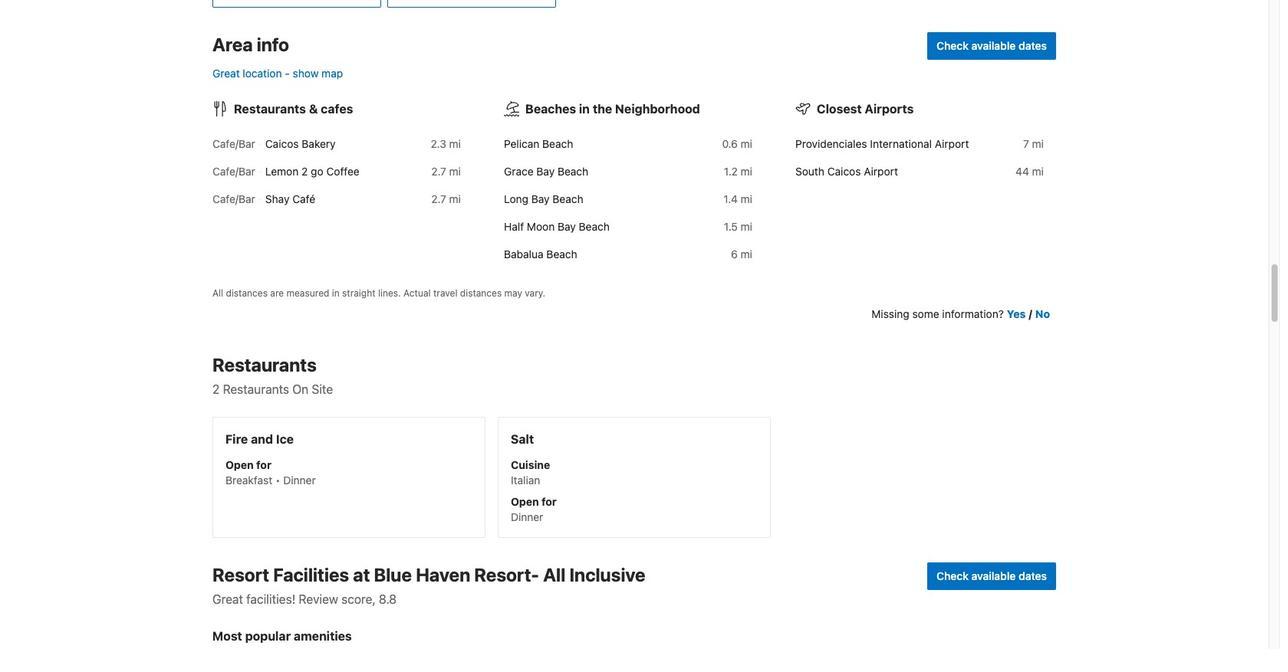 Task type: vqa. For each thing, say whether or not it's contained in the screenshot.


Task type: locate. For each thing, give the bounding box(es) containing it.
0 vertical spatial bay
[[536, 165, 555, 178]]

0 vertical spatial check available dates button
[[927, 32, 1056, 60]]

1.4
[[724, 193, 738, 206]]

all left are
[[212, 288, 223, 299]]

1 vertical spatial bay
[[531, 193, 550, 206]]

mi
[[449, 137, 461, 150], [741, 137, 752, 150], [1032, 137, 1044, 150], [449, 165, 461, 178], [741, 165, 752, 178], [1032, 165, 1044, 178], [449, 193, 461, 206], [741, 193, 752, 206], [741, 220, 752, 233], [741, 248, 752, 261]]

0 vertical spatial restaurants
[[234, 102, 306, 116]]

mi for providenciales international airport
[[1032, 137, 1044, 150]]

restaurants for restaurants 2 restaurants on site
[[212, 354, 317, 376]]

1 vertical spatial check available dates
[[937, 570, 1047, 583]]

review
[[299, 593, 338, 607]]

cafe/bar left lemon
[[212, 165, 255, 178]]

for
[[256, 459, 271, 472], [542, 496, 557, 509]]

lemon
[[265, 165, 299, 178]]

great down "resort"
[[212, 593, 243, 607]]

2.7 mi for shay café
[[431, 193, 461, 206]]

for for dinner
[[542, 496, 557, 509]]

1 vertical spatial cafe/bar
[[212, 165, 255, 178]]

2 for lemon
[[301, 165, 308, 178]]

beach
[[542, 137, 573, 150], [558, 165, 588, 178], [553, 193, 583, 206], [579, 220, 610, 233], [546, 248, 577, 261]]

restaurants 2 restaurants on site
[[212, 354, 333, 397]]

south
[[795, 165, 824, 178]]

location
[[243, 67, 282, 80]]

breakfast
[[225, 474, 272, 487]]

no button
[[1035, 307, 1050, 322]]

2
[[301, 165, 308, 178], [212, 383, 220, 397]]

some
[[912, 308, 939, 321]]

7
[[1023, 137, 1029, 150]]

/
[[1029, 308, 1032, 321]]

check available dates button
[[927, 32, 1056, 60], [927, 563, 1056, 591]]

beach up grace bay beach
[[542, 137, 573, 150]]

bay right moon
[[558, 220, 576, 233]]

bay for grace
[[536, 165, 555, 178]]

1 vertical spatial check available dates button
[[927, 563, 1056, 591]]

0 horizontal spatial 2
[[212, 383, 220, 397]]

1 horizontal spatial distances
[[460, 288, 502, 299]]

all
[[212, 288, 223, 299], [543, 565, 566, 586]]

0 vertical spatial check available dates
[[937, 39, 1047, 52]]

area
[[212, 34, 253, 55]]

mi for pelican beach
[[741, 137, 752, 150]]

2 2.7 from the top
[[431, 193, 446, 206]]

1 2.7 mi from the top
[[431, 165, 461, 178]]

0 vertical spatial 2.7 mi
[[431, 165, 461, 178]]

0 vertical spatial in
[[579, 102, 590, 116]]

missing
[[872, 308, 909, 321]]

2 great from the top
[[212, 593, 243, 607]]

for down cuisine italian at the bottom of page
[[542, 496, 557, 509]]

airport for south caicos airport
[[864, 165, 898, 178]]

cafe/bar for lemon 2 go coffee
[[212, 165, 255, 178]]

0 vertical spatial cafe/bar
[[212, 137, 255, 150]]

2 inside restaurants 2 restaurants on site
[[212, 383, 220, 397]]

1 vertical spatial 2.7 mi
[[431, 193, 461, 206]]

babalua beach
[[504, 248, 577, 261]]

open
[[225, 459, 254, 472], [511, 496, 539, 509]]

international
[[870, 137, 932, 150]]

1 vertical spatial great
[[212, 593, 243, 607]]

2.3 mi
[[431, 137, 461, 150]]

7 mi
[[1023, 137, 1044, 150]]

pelican
[[504, 137, 539, 150]]

restaurants up on
[[212, 354, 317, 376]]

0 vertical spatial check
[[937, 39, 969, 52]]

2 vertical spatial cafe/bar
[[212, 193, 255, 206]]

for inside open for dinner
[[542, 496, 557, 509]]

open inside open for dinner
[[511, 496, 539, 509]]

2 dates from the top
[[1019, 570, 1047, 583]]

1 horizontal spatial in
[[579, 102, 590, 116]]

2 2.7 mi from the top
[[431, 193, 461, 206]]

1 vertical spatial dinner
[[511, 511, 543, 524]]

2 vertical spatial bay
[[558, 220, 576, 233]]

1 horizontal spatial dinner
[[511, 511, 543, 524]]

restaurants down location
[[234, 102, 306, 116]]

area info
[[212, 34, 289, 55]]

italian
[[511, 474, 540, 487]]

1 vertical spatial open
[[511, 496, 539, 509]]

distances
[[226, 288, 268, 299], [460, 288, 502, 299]]

south caicos airport
[[795, 165, 898, 178]]

2 available from the top
[[971, 570, 1016, 583]]

2 check available dates from the top
[[937, 570, 1047, 583]]

3 cafe/bar from the top
[[212, 193, 255, 206]]

open up breakfast
[[225, 459, 254, 472]]

0 vertical spatial dinner
[[283, 474, 316, 487]]

0 horizontal spatial distances
[[226, 288, 268, 299]]

caicos down providenciales
[[827, 165, 861, 178]]

airport down providenciales international airport
[[864, 165, 898, 178]]

distances left may
[[460, 288, 502, 299]]

0 horizontal spatial dinner
[[283, 474, 316, 487]]

1 vertical spatial 2.7
[[431, 193, 446, 206]]

1 vertical spatial in
[[332, 288, 340, 299]]

0 vertical spatial airport
[[935, 137, 969, 150]]

inclusive
[[569, 565, 645, 586]]

open for open for dinner
[[511, 496, 539, 509]]

0 vertical spatial 2.7
[[431, 165, 446, 178]]

bay
[[536, 165, 555, 178], [531, 193, 550, 206], [558, 220, 576, 233]]

check
[[937, 39, 969, 52], [937, 570, 969, 583]]

info
[[257, 34, 289, 55]]

cafe/bar left the caicos bakery
[[212, 137, 255, 150]]

check available dates
[[937, 39, 1047, 52], [937, 570, 1047, 583]]

great
[[212, 67, 240, 80], [212, 593, 243, 607]]

open for open for breakfast • dinner
[[225, 459, 254, 472]]

0 vertical spatial for
[[256, 459, 271, 472]]

2.7
[[431, 165, 446, 178], [431, 193, 446, 206]]

providenciales international airport
[[795, 137, 969, 150]]

1 vertical spatial airport
[[864, 165, 898, 178]]

open down italian at left bottom
[[511, 496, 539, 509]]

caicos up lemon
[[265, 137, 299, 150]]

0 horizontal spatial for
[[256, 459, 271, 472]]

1 great from the top
[[212, 67, 240, 80]]

travel
[[433, 288, 457, 299]]

1 available from the top
[[971, 39, 1016, 52]]

closest
[[817, 102, 862, 116]]

1 vertical spatial all
[[543, 565, 566, 586]]

check available dates for 1st check available dates button from the top
[[937, 39, 1047, 52]]

available
[[971, 39, 1016, 52], [971, 570, 1016, 583]]

measured
[[286, 288, 329, 299]]

1 check from the top
[[937, 39, 969, 52]]

0 vertical spatial 2
[[301, 165, 308, 178]]

amenities
[[294, 630, 352, 644]]

1 vertical spatial 2
[[212, 383, 220, 397]]

lemon 2 go coffee
[[265, 165, 359, 178]]

restaurants left on
[[223, 383, 289, 397]]

1 vertical spatial available
[[971, 570, 1016, 583]]

at
[[353, 565, 370, 586]]

•
[[275, 474, 280, 487]]

1 horizontal spatial 2
[[301, 165, 308, 178]]

airport right international
[[935, 137, 969, 150]]

0 vertical spatial all
[[212, 288, 223, 299]]

the
[[593, 102, 612, 116]]

all right resort-
[[543, 565, 566, 586]]

1 vertical spatial check
[[937, 570, 969, 583]]

1 vertical spatial for
[[542, 496, 557, 509]]

cafe/bar
[[212, 137, 255, 150], [212, 165, 255, 178], [212, 193, 255, 206]]

0 horizontal spatial all
[[212, 288, 223, 299]]

and
[[251, 433, 273, 446]]

for inside open for breakfast • dinner
[[256, 459, 271, 472]]

salt
[[511, 433, 534, 446]]

1 vertical spatial dates
[[1019, 570, 1047, 583]]

in left the
[[579, 102, 590, 116]]

1 vertical spatial caicos
[[827, 165, 861, 178]]

dinner down italian at left bottom
[[511, 511, 543, 524]]

distances left are
[[226, 288, 268, 299]]

bay right grace
[[536, 165, 555, 178]]

1 dates from the top
[[1019, 39, 1047, 52]]

in left straight
[[332, 288, 340, 299]]

1 horizontal spatial airport
[[935, 137, 969, 150]]

0 horizontal spatial airport
[[864, 165, 898, 178]]

cafe/bar left "shay"
[[212, 193, 255, 206]]

ice
[[276, 433, 294, 446]]

0 vertical spatial great
[[212, 67, 240, 80]]

0.6 mi
[[722, 137, 752, 150]]

open inside open for breakfast • dinner
[[225, 459, 254, 472]]

coffee
[[326, 165, 359, 178]]

yes button
[[1007, 307, 1026, 322]]

dinner
[[283, 474, 316, 487], [511, 511, 543, 524]]

beach right moon
[[579, 220, 610, 233]]

1 horizontal spatial for
[[542, 496, 557, 509]]

0 vertical spatial dates
[[1019, 39, 1047, 52]]

1 horizontal spatial open
[[511, 496, 539, 509]]

café
[[292, 193, 315, 206]]

1 2.7 from the top
[[431, 165, 446, 178]]

2.7 mi
[[431, 165, 461, 178], [431, 193, 461, 206]]

mi for long bay beach
[[741, 193, 752, 206]]

beach up long bay beach at left
[[558, 165, 588, 178]]

1 horizontal spatial all
[[543, 565, 566, 586]]

for up breakfast
[[256, 459, 271, 472]]

-
[[285, 67, 290, 80]]

0 vertical spatial caicos
[[265, 137, 299, 150]]

2 cafe/bar from the top
[[212, 165, 255, 178]]

1 check available dates from the top
[[937, 39, 1047, 52]]

great down area
[[212, 67, 240, 80]]

bay right "long"
[[531, 193, 550, 206]]

1 cafe/bar from the top
[[212, 137, 255, 150]]

no
[[1035, 308, 1050, 321]]

dinner right • on the bottom left of page
[[283, 474, 316, 487]]

&
[[309, 102, 318, 116]]

1 vertical spatial restaurants
[[212, 354, 317, 376]]

0 vertical spatial open
[[225, 459, 254, 472]]

0 horizontal spatial open
[[225, 459, 254, 472]]

cafe/bar for shay café
[[212, 193, 255, 206]]

0 vertical spatial available
[[971, 39, 1016, 52]]



Task type: describe. For each thing, give the bounding box(es) containing it.
1.5 mi
[[724, 220, 752, 233]]

half
[[504, 220, 524, 233]]

mi for grace bay beach
[[741, 165, 752, 178]]

shay
[[265, 193, 289, 206]]

resort facilities at blue haven resort- all inclusive great facilities! review score, 8.8
[[212, 565, 645, 607]]

map
[[322, 67, 343, 80]]

lines.
[[378, 288, 401, 299]]

popular
[[245, 630, 291, 644]]

resort
[[212, 565, 269, 586]]

1.2 mi
[[724, 165, 752, 178]]

score,
[[341, 593, 376, 607]]

fire
[[225, 433, 248, 446]]

long
[[504, 193, 528, 206]]

airport for providenciales international airport
[[935, 137, 969, 150]]

2 check available dates button from the top
[[927, 563, 1056, 591]]

open for dinner
[[511, 496, 557, 524]]

1.2
[[724, 165, 738, 178]]

moon
[[527, 220, 555, 233]]

44 mi
[[1016, 165, 1044, 178]]

shay café
[[265, 193, 315, 206]]

cuisine italian
[[511, 459, 550, 487]]

2 check from the top
[[937, 570, 969, 583]]

airports
[[865, 102, 914, 116]]

2 for restaurants
[[212, 383, 220, 397]]

beach down half moon bay beach
[[546, 248, 577, 261]]

babalua
[[504, 248, 544, 261]]

great location - show map link
[[212, 67, 343, 80]]

most popular amenities
[[212, 630, 352, 644]]

open for breakfast • dinner
[[225, 459, 316, 487]]

2.7 mi for lemon 2 go coffee
[[431, 165, 461, 178]]

long bay beach
[[504, 193, 583, 206]]

1 horizontal spatial caicos
[[827, 165, 861, 178]]

vary.
[[525, 288, 545, 299]]

restaurants for restaurants & cafes
[[234, 102, 306, 116]]

mi for babalua beach
[[741, 248, 752, 261]]

mi for half moon bay beach
[[741, 220, 752, 233]]

resort-
[[474, 565, 539, 586]]

pelican beach
[[504, 137, 573, 150]]

neighborhood
[[615, 102, 700, 116]]

are
[[270, 288, 284, 299]]

8.8
[[379, 593, 397, 607]]

1.5
[[724, 220, 738, 233]]

for for breakfast
[[256, 459, 271, 472]]

all inside resort facilities at blue haven resort- all inclusive great facilities! review score, 8.8
[[543, 565, 566, 586]]

dinner inside open for dinner
[[511, 511, 543, 524]]

2 vertical spatial restaurants
[[223, 383, 289, 397]]

great inside resort facilities at blue haven resort- all inclusive great facilities! review score, 8.8
[[212, 593, 243, 607]]

providenciales
[[795, 137, 867, 150]]

yes
[[1007, 308, 1026, 321]]

2.3
[[431, 137, 446, 150]]

grace bay beach
[[504, 165, 588, 178]]

all distances are measured in straight lines. actual travel distances may vary.
[[212, 288, 545, 299]]

facilities!
[[246, 593, 296, 607]]

actual
[[403, 288, 431, 299]]

closest airports
[[817, 102, 914, 116]]

0.6
[[722, 137, 738, 150]]

0 horizontal spatial caicos
[[265, 137, 299, 150]]

2 distances from the left
[[460, 288, 502, 299]]

information?
[[942, 308, 1004, 321]]

show
[[293, 67, 319, 80]]

1 check available dates button from the top
[[927, 32, 1056, 60]]

2.7 for lemon 2 go coffee
[[431, 165, 446, 178]]

most
[[212, 630, 242, 644]]

on
[[292, 383, 309, 397]]

check available dates for first check available dates button from the bottom
[[937, 570, 1047, 583]]

mi for south caicos airport
[[1032, 165, 1044, 178]]

cafes
[[321, 102, 353, 116]]

0 horizontal spatial in
[[332, 288, 340, 299]]

site
[[312, 383, 333, 397]]

beaches
[[525, 102, 576, 116]]

fire and ice
[[225, 433, 294, 446]]

1 distances from the left
[[226, 288, 268, 299]]

6
[[731, 248, 738, 261]]

beaches in the neighborhood
[[525, 102, 700, 116]]

blue
[[374, 565, 412, 586]]

1.4 mi
[[724, 193, 752, 206]]

grace
[[504, 165, 534, 178]]

may
[[504, 288, 522, 299]]

2.7 for shay café
[[431, 193, 446, 206]]

beach up half moon bay beach
[[553, 193, 583, 206]]

caicos bakery
[[265, 137, 336, 150]]

straight
[[342, 288, 375, 299]]

dinner inside open for breakfast • dinner
[[283, 474, 316, 487]]

bay for long
[[531, 193, 550, 206]]

cuisine
[[511, 459, 550, 472]]

restaurants & cafes
[[234, 102, 353, 116]]

44
[[1016, 165, 1029, 178]]

half moon bay beach
[[504, 220, 610, 233]]

facilities
[[273, 565, 349, 586]]

cafe/bar for caicos bakery
[[212, 137, 255, 150]]

bakery
[[302, 137, 336, 150]]

great location - show map
[[212, 67, 343, 80]]

missing some information? yes / no
[[872, 308, 1050, 321]]



